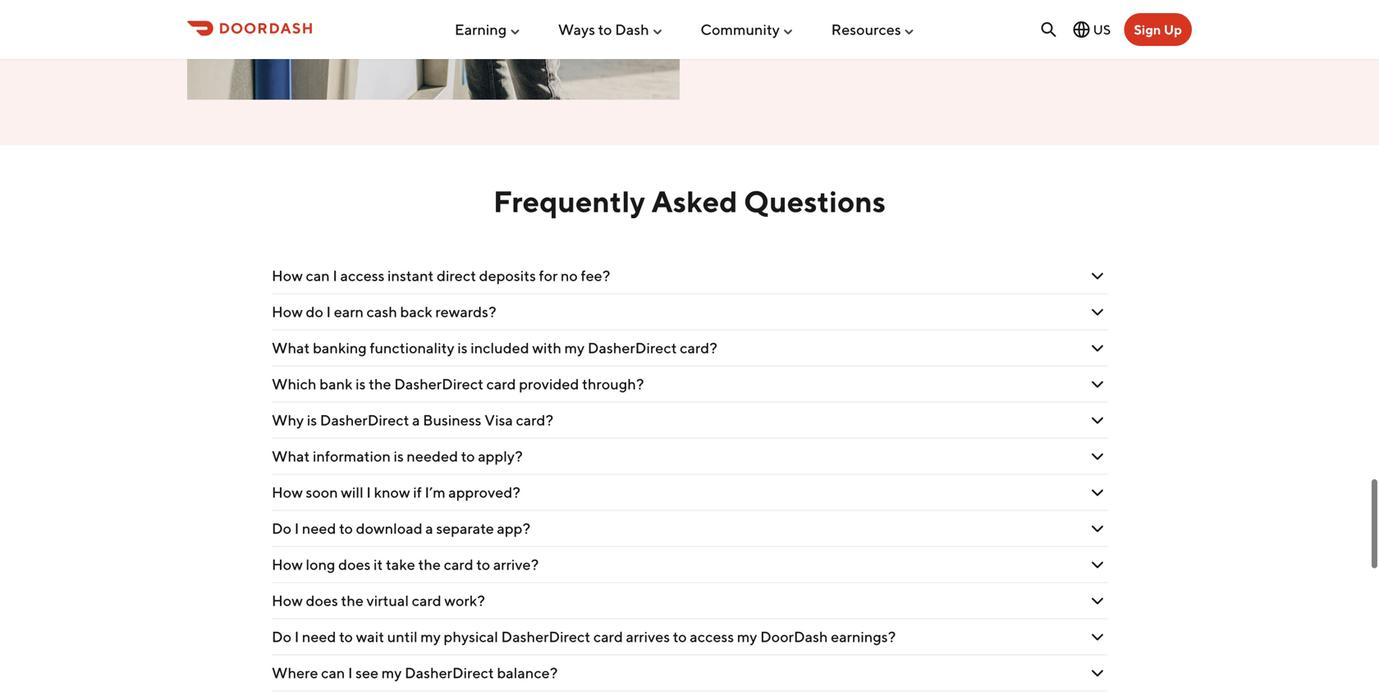 Task type: vqa. For each thing, say whether or not it's contained in the screenshot.
middle Check Mark icon
no



Task type: locate. For each thing, give the bounding box(es) containing it.
1 horizontal spatial access
[[690, 620, 734, 637]]

direct
[[437, 258, 476, 276]]

how for how soon will i know if i'm approved?
[[272, 475, 303, 493]]

can for where
[[321, 656, 345, 674]]

1 vertical spatial card?
[[516, 403, 554, 421]]

sign
[[1134, 22, 1161, 37]]

0 vertical spatial need
[[302, 511, 336, 529]]

5 chevron down image from the top
[[1088, 474, 1108, 494]]

chevron down image for how soon will i know if i'm approved?
[[1088, 474, 1108, 494]]

ways to dash link
[[558, 14, 664, 45]]

0 vertical spatial what
[[272, 331, 310, 348]]

card left the work?
[[412, 584, 442, 601]]

3 chevron down image from the top
[[1088, 547, 1108, 566]]

no
[[561, 258, 578, 276]]

5 chevron down image from the top
[[1088, 655, 1108, 675]]

1 vertical spatial a
[[426, 511, 433, 529]]

bank
[[320, 367, 353, 385]]

frequently asked questions
[[493, 176, 886, 211]]

what for what information is needed to apply?
[[272, 439, 310, 457]]

2 do from the top
[[272, 620, 292, 637]]

to left arrive? in the left of the page
[[477, 548, 490, 565]]

included
[[471, 331, 529, 348]]

1 need from the top
[[302, 511, 336, 529]]

dasherdirect down 'physical'
[[405, 656, 494, 674]]

card up the work?
[[444, 548, 474, 565]]

fee?
[[581, 258, 610, 276]]

arrive?
[[493, 548, 539, 565]]

a left business
[[412, 403, 420, 421]]

do
[[272, 511, 292, 529], [272, 620, 292, 637]]

earn
[[334, 295, 364, 312]]

0 vertical spatial can
[[306, 258, 330, 276]]

how for how do i earn cash back rewards?
[[272, 295, 303, 312]]

ways to dash
[[558, 21, 649, 38]]

cash
[[367, 295, 397, 312]]

1 vertical spatial do
[[272, 620, 292, 637]]

6 chevron down image from the top
[[1088, 511, 1108, 530]]

soon
[[306, 475, 338, 493]]

with
[[532, 331, 562, 348]]

1 horizontal spatial the
[[369, 367, 391, 385]]

1 chevron down image from the top
[[1088, 258, 1108, 277]]

need
[[302, 511, 336, 529], [302, 620, 336, 637]]

does
[[338, 548, 371, 565], [306, 584, 338, 601]]

work?
[[445, 584, 485, 601]]

1 chevron down image from the top
[[1088, 402, 1108, 422]]

1 what from the top
[[272, 331, 310, 348]]

to left the dash
[[598, 21, 612, 38]]

1 how from the top
[[272, 258, 303, 276]]

2 how from the top
[[272, 295, 303, 312]]

0 horizontal spatial access
[[340, 258, 385, 276]]

access right arrives at left bottom
[[690, 620, 734, 637]]

the right take
[[418, 548, 441, 565]]

my right the see
[[382, 656, 402, 674]]

up
[[1164, 22, 1182, 37]]

to right arrives at left bottom
[[673, 620, 687, 637]]

1 vertical spatial need
[[302, 620, 336, 637]]

how for how does the virtual card work?
[[272, 584, 303, 601]]

can up do
[[306, 258, 330, 276]]

1 do from the top
[[272, 511, 292, 529]]

doordash
[[760, 620, 828, 637]]

0 vertical spatial access
[[340, 258, 385, 276]]

0 vertical spatial a
[[412, 403, 420, 421]]

1 vertical spatial does
[[306, 584, 338, 601]]

rewards?
[[436, 295, 496, 312]]

chevron down image
[[1088, 258, 1108, 277], [1088, 294, 1108, 314], [1088, 330, 1108, 350], [1088, 366, 1108, 386], [1088, 474, 1108, 494], [1088, 511, 1108, 530], [1088, 619, 1108, 639]]

card left arrives at left bottom
[[594, 620, 623, 637]]

is
[[458, 331, 468, 348], [356, 367, 366, 385], [307, 403, 317, 421], [394, 439, 404, 457]]

the right bank
[[369, 367, 391, 385]]

do for do i need to download a separate app?
[[272, 511, 292, 529]]

do
[[306, 295, 323, 312]]

0 vertical spatial do
[[272, 511, 292, 529]]

my
[[565, 331, 585, 348], [421, 620, 441, 637], [737, 620, 758, 637], [382, 656, 402, 674]]

does down long
[[306, 584, 338, 601]]

card
[[487, 367, 516, 385], [444, 548, 474, 565], [412, 584, 442, 601], [594, 620, 623, 637]]

what down why
[[272, 439, 310, 457]]

a
[[412, 403, 420, 421], [426, 511, 433, 529]]

need up long
[[302, 511, 336, 529]]

dasherdirect
[[588, 331, 677, 348], [394, 367, 484, 385], [320, 403, 409, 421], [501, 620, 591, 637], [405, 656, 494, 674]]

0 horizontal spatial a
[[412, 403, 420, 421]]

0 horizontal spatial does
[[306, 584, 338, 601]]

1 vertical spatial what
[[272, 439, 310, 457]]

2 vertical spatial the
[[341, 584, 364, 601]]

asked
[[652, 176, 738, 211]]

can
[[306, 258, 330, 276], [321, 656, 345, 674]]

can for how
[[306, 258, 330, 276]]

what
[[272, 331, 310, 348], [272, 439, 310, 457]]

wait
[[356, 620, 384, 637]]

1 vertical spatial can
[[321, 656, 345, 674]]

to
[[598, 21, 612, 38], [461, 439, 475, 457], [339, 511, 353, 529], [477, 548, 490, 565], [339, 620, 353, 637], [673, 620, 687, 637]]

how
[[272, 258, 303, 276], [272, 295, 303, 312], [272, 475, 303, 493], [272, 548, 303, 565], [272, 584, 303, 601]]

5 how from the top
[[272, 584, 303, 601]]

provided
[[519, 367, 579, 385]]

i
[[333, 258, 337, 276], [326, 295, 331, 312], [367, 475, 371, 493], [295, 511, 299, 529], [295, 620, 299, 637], [348, 656, 353, 674]]

to inside ways to dash link
[[598, 21, 612, 38]]

how can i access instant direct deposits for no fee?
[[272, 258, 610, 276]]

2 horizontal spatial the
[[418, 548, 441, 565]]

the
[[369, 367, 391, 385], [418, 548, 441, 565], [341, 584, 364, 601]]

1 vertical spatial access
[[690, 620, 734, 637]]

a left separate
[[426, 511, 433, 529]]

back
[[400, 295, 433, 312]]

2 need from the top
[[302, 620, 336, 637]]

4 how from the top
[[272, 548, 303, 565]]

7 chevron down image from the top
[[1088, 619, 1108, 639]]

dasherdirect up the balance?
[[501, 620, 591, 637]]

0 vertical spatial does
[[338, 548, 371, 565]]

the left virtual
[[341, 584, 364, 601]]

sign up
[[1134, 22, 1182, 37]]

1 horizontal spatial card?
[[680, 331, 718, 348]]

business
[[423, 403, 482, 421]]

dasherdirect up through?
[[588, 331, 677, 348]]

what up which
[[272, 331, 310, 348]]

3 how from the top
[[272, 475, 303, 493]]

if
[[413, 475, 422, 493]]

chevron down image for do i need to download a separate app?
[[1088, 511, 1108, 530]]

2 chevron down image from the top
[[1088, 294, 1108, 314]]

2 what from the top
[[272, 439, 310, 457]]

is right bank
[[356, 367, 366, 385]]

long
[[306, 548, 335, 565]]

4 chevron down image from the top
[[1088, 366, 1108, 386]]

does left it
[[338, 548, 371, 565]]

access up earn
[[340, 258, 385, 276]]

ways
[[558, 21, 595, 38]]

0 vertical spatial the
[[369, 367, 391, 385]]

3 chevron down image from the top
[[1088, 330, 1108, 350]]

can left the see
[[321, 656, 345, 674]]

earning link
[[455, 14, 522, 45]]

0 horizontal spatial card?
[[516, 403, 554, 421]]

card?
[[680, 331, 718, 348], [516, 403, 554, 421]]

virtual
[[367, 584, 409, 601]]

how long does it take the card to arrive?
[[272, 548, 539, 565]]

us
[[1093, 22, 1111, 37]]

chevron down image
[[1088, 402, 1108, 422], [1088, 438, 1108, 458], [1088, 547, 1108, 566], [1088, 583, 1108, 603], [1088, 655, 1108, 675]]

access
[[340, 258, 385, 276], [690, 620, 734, 637]]

need up where
[[302, 620, 336, 637]]



Task type: describe. For each thing, give the bounding box(es) containing it.
is right why
[[307, 403, 317, 421]]

how for how can i access instant direct deposits for no fee?
[[272, 258, 303, 276]]

balance?
[[497, 656, 558, 674]]

0 horizontal spatial the
[[341, 584, 364, 601]]

where can i see my dasherdirect balance?
[[272, 656, 558, 674]]

which bank is the dasherdirect card provided through?
[[272, 367, 644, 385]]

through?
[[582, 367, 644, 385]]

chevron down image for how do i earn cash back rewards?
[[1088, 294, 1108, 314]]

banking
[[313, 331, 367, 348]]

sign up button
[[1124, 13, 1192, 46]]

4 chevron down image from the top
[[1088, 583, 1108, 603]]

chevron down image for card?
[[1088, 402, 1108, 422]]

see
[[356, 656, 379, 674]]

1 horizontal spatial a
[[426, 511, 433, 529]]

chevron down image for card
[[1088, 547, 1108, 566]]

arrives
[[626, 620, 670, 637]]

is left needed
[[394, 439, 404, 457]]

what information is needed to apply?
[[272, 439, 523, 457]]

deposits
[[479, 258, 536, 276]]

it
[[374, 548, 383, 565]]

need for download
[[302, 511, 336, 529]]

do i need to wait until my physical dasherdirect card arrives to access my doordash earnings?
[[272, 620, 896, 637]]

card down included
[[487, 367, 516, 385]]

download
[[356, 511, 423, 529]]

take
[[386, 548, 415, 565]]

dx dasherdirect amber image
[[187, 0, 680, 92]]

what for what banking functionality is included with my dasherdirect card?
[[272, 331, 310, 348]]

resources link
[[832, 14, 916, 45]]

how soon will i know if i'm approved?
[[272, 475, 521, 493]]

i'm
[[425, 475, 446, 493]]

my right with
[[565, 331, 585, 348]]

frequently
[[493, 176, 646, 211]]

globe line image
[[1072, 20, 1092, 39]]

apply?
[[478, 439, 523, 457]]

1 horizontal spatial does
[[338, 548, 371, 565]]

know
[[374, 475, 410, 493]]

my left doordash
[[737, 620, 758, 637]]

will
[[341, 475, 364, 493]]

my right until
[[421, 620, 441, 637]]

to left the apply?
[[461, 439, 475, 457]]

earning
[[455, 21, 507, 38]]

app?
[[497, 511, 531, 529]]

needed
[[407, 439, 458, 457]]

physical
[[444, 620, 498, 637]]

information
[[313, 439, 391, 457]]

approved?
[[449, 475, 521, 493]]

why is dasherdirect a business visa card?
[[272, 403, 554, 421]]

0 vertical spatial card?
[[680, 331, 718, 348]]

which
[[272, 367, 317, 385]]

chevron down image for how can i access instant direct deposits for no fee?
[[1088, 258, 1108, 277]]

how for how long does it take the card to arrive?
[[272, 548, 303, 565]]

dasherdirect up business
[[394, 367, 484, 385]]

1 vertical spatial the
[[418, 548, 441, 565]]

separate
[[436, 511, 494, 529]]

chevron down image for balance?
[[1088, 655, 1108, 675]]

until
[[387, 620, 418, 637]]

need for wait
[[302, 620, 336, 637]]

instant
[[388, 258, 434, 276]]

community link
[[701, 14, 795, 45]]

do for do i need to wait until my physical dasherdirect card arrives to access my doordash earnings?
[[272, 620, 292, 637]]

functionality
[[370, 331, 455, 348]]

visa
[[485, 403, 513, 421]]

where
[[272, 656, 318, 674]]

what banking functionality is included with my dasherdirect card?
[[272, 331, 718, 348]]

chevron down image for what banking functionality is included with my dasherdirect card?
[[1088, 330, 1108, 350]]

2 chevron down image from the top
[[1088, 438, 1108, 458]]

is down rewards?
[[458, 331, 468, 348]]

do i need to download a separate app?
[[272, 511, 531, 529]]

community
[[701, 21, 780, 38]]

resources
[[832, 21, 901, 38]]

for
[[539, 258, 558, 276]]

why
[[272, 403, 304, 421]]

chevron down image for which bank is the dasherdirect card provided through?
[[1088, 366, 1108, 386]]

to left wait
[[339, 620, 353, 637]]

questions
[[744, 176, 886, 211]]

chevron down image for do i need to wait until my physical dasherdirect card arrives to access my doordash earnings?
[[1088, 619, 1108, 639]]

to down will
[[339, 511, 353, 529]]

dash
[[615, 21, 649, 38]]

earnings?
[[831, 620, 896, 637]]

how do i earn cash back rewards?
[[272, 295, 496, 312]]

dasherdirect up information
[[320, 403, 409, 421]]

how does the virtual card work?
[[272, 584, 485, 601]]



